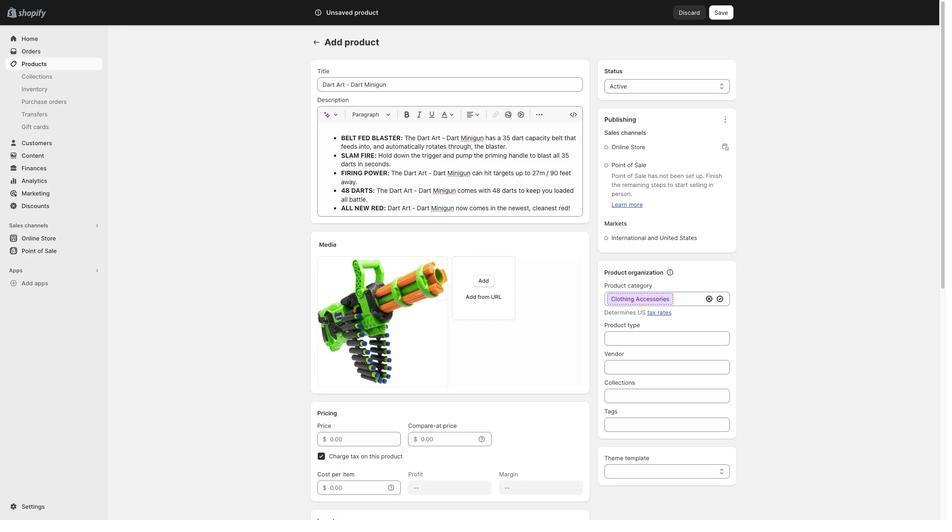Task type: vqa. For each thing, say whether or not it's contained in the screenshot.
Home LINK
yes



Task type: locate. For each thing, give the bounding box(es) containing it.
in
[[709, 181, 714, 188]]

add product
[[325, 37, 379, 48]]

store down publishing
[[631, 143, 646, 151]]

online store link
[[5, 232, 103, 245]]

1 vertical spatial sale
[[635, 172, 647, 179]]

online
[[612, 143, 629, 151], [22, 235, 39, 242]]

1 vertical spatial product
[[605, 282, 626, 289]]

Profit text field
[[408, 481, 492, 495]]

add up add from url
[[479, 277, 489, 284]]

0 horizontal spatial channels
[[25, 222, 48, 229]]

sale
[[635, 161, 647, 169], [635, 172, 647, 179], [45, 247, 57, 255]]

0 vertical spatial online
[[612, 143, 629, 151]]

0 vertical spatial point of sale
[[612, 161, 647, 169]]

of
[[628, 161, 633, 169], [628, 172, 633, 179], [37, 247, 43, 255]]

0 vertical spatial sales
[[605, 129, 620, 136]]

add for add apps
[[22, 280, 33, 287]]

apps
[[9, 267, 23, 274]]

point of sale
[[612, 161, 647, 169], [22, 247, 57, 255]]

3 product from the top
[[605, 322, 626, 329]]

1 horizontal spatial channels
[[621, 129, 647, 136]]

1 horizontal spatial online
[[612, 143, 629, 151]]

add from url
[[466, 294, 502, 300]]

and
[[648, 234, 658, 241]]

product right this
[[381, 453, 403, 460]]

collections down vendor
[[605, 379, 635, 386]]

1 horizontal spatial collections
[[605, 379, 635, 386]]

online down publishing
[[612, 143, 629, 151]]

1 vertical spatial online
[[22, 235, 39, 242]]

0 vertical spatial online store
[[612, 143, 646, 151]]

0 vertical spatial product
[[605, 269, 627, 276]]

1 vertical spatial of
[[628, 172, 633, 179]]

0 horizontal spatial sales channels
[[9, 222, 48, 229]]

tax
[[648, 309, 656, 316], [351, 453, 359, 460]]

sales inside "button"
[[9, 222, 23, 229]]

store up point of sale link
[[41, 235, 56, 242]]

content link
[[5, 149, 103, 162]]

2 vertical spatial product
[[605, 322, 626, 329]]

inventory link
[[5, 83, 103, 95]]

finish
[[706, 172, 723, 179]]

point inside point of sale has not been set up. finish the remaining steps to start selling in person. learn more
[[612, 172, 626, 179]]

product down determines
[[605, 322, 626, 329]]

product up product category
[[605, 269, 627, 276]]

0 horizontal spatial tax
[[351, 453, 359, 460]]

channels down publishing
[[621, 129, 647, 136]]

rates
[[658, 309, 672, 316]]

margin
[[499, 471, 518, 478]]

point of sale link
[[5, 245, 103, 257]]

active
[[610, 83, 627, 90]]

1 vertical spatial sales
[[9, 222, 23, 229]]

1 product from the top
[[605, 269, 627, 276]]

0 horizontal spatial store
[[41, 235, 56, 242]]

product
[[605, 269, 627, 276], [605, 282, 626, 289], [605, 322, 626, 329]]

gift cards
[[22, 123, 49, 130]]

1 vertical spatial online store
[[22, 235, 56, 242]]

apps
[[34, 280, 48, 287]]

person.
[[612, 190, 633, 197]]

product for product category
[[605, 282, 626, 289]]

item
[[343, 471, 355, 478]]

0 horizontal spatial online store
[[22, 235, 56, 242]]

discard
[[679, 9, 700, 16]]

collections
[[22, 73, 52, 80], [605, 379, 635, 386]]

to
[[668, 181, 674, 188]]

publishing
[[605, 116, 637, 123]]

product for product organization
[[605, 269, 627, 276]]

sales channels down discounts
[[9, 222, 48, 229]]

1 vertical spatial collections
[[605, 379, 635, 386]]

settings link
[[5, 500, 103, 513]]

marketing link
[[5, 187, 103, 200]]

add apps
[[22, 280, 48, 287]]

theme
[[605, 455, 624, 462]]

from
[[478, 294, 490, 300]]

product for product type
[[605, 322, 626, 329]]

customers
[[22, 139, 52, 147]]

online up point of sale button on the top left of page
[[22, 235, 39, 242]]

cards
[[33, 123, 49, 130]]

1 horizontal spatial store
[[631, 143, 646, 151]]

tax left the on
[[351, 453, 359, 460]]

sales channels inside "button"
[[9, 222, 48, 229]]

charge
[[329, 453, 349, 460]]

1 vertical spatial point of sale
[[22, 247, 57, 255]]

more
[[629, 201, 643, 208]]

$ for compare-at price
[[414, 436, 418, 443]]

sales down publishing
[[605, 129, 620, 136]]

2 product from the top
[[605, 282, 626, 289]]

learn more link
[[612, 201, 643, 208]]

per
[[332, 471, 341, 478]]

online store
[[612, 143, 646, 151], [22, 235, 56, 242]]

been
[[670, 172, 684, 179]]

0 horizontal spatial point of sale
[[22, 247, 57, 255]]

channels
[[621, 129, 647, 136], [25, 222, 48, 229]]

Product type text field
[[605, 331, 730, 346]]

2 vertical spatial point
[[22, 247, 36, 255]]

gift
[[22, 123, 32, 130]]

1 vertical spatial channels
[[25, 222, 48, 229]]

organization
[[628, 269, 664, 276]]

product type
[[605, 322, 640, 329]]

add left from
[[466, 294, 476, 300]]

0 vertical spatial tax
[[648, 309, 656, 316]]

1 horizontal spatial point of sale
[[612, 161, 647, 169]]

product down product organization
[[605, 282, 626, 289]]

discard button
[[674, 5, 706, 20]]

sales channels
[[605, 129, 647, 136], [9, 222, 48, 229]]

online store down publishing
[[612, 143, 646, 151]]

finances
[[22, 165, 47, 172]]

point inside button
[[22, 247, 36, 255]]

0 vertical spatial of
[[628, 161, 633, 169]]

$ down compare-
[[414, 436, 418, 443]]

customers link
[[5, 137, 103, 149]]

price
[[443, 422, 457, 430]]

$ down price
[[323, 436, 327, 443]]

Margin text field
[[499, 481, 583, 495]]

0 horizontal spatial collections
[[22, 73, 52, 80]]

$ down cost
[[323, 484, 327, 492]]

2 vertical spatial of
[[37, 247, 43, 255]]

product right unsaved
[[355, 9, 379, 16]]

Product category text field
[[605, 292, 703, 306]]

Cost per item text field
[[330, 481, 385, 495]]

sale inside point of sale link
[[45, 247, 57, 255]]

0 horizontal spatial sales
[[9, 222, 23, 229]]

store
[[631, 143, 646, 151], [41, 235, 56, 242]]

has
[[648, 172, 658, 179]]

Compare-at price text field
[[421, 432, 476, 447]]

unsaved product
[[326, 9, 379, 16]]

2 vertical spatial sale
[[45, 247, 57, 255]]

1 vertical spatial sales channels
[[9, 222, 48, 229]]

sales down discounts
[[9, 222, 23, 229]]

products
[[22, 60, 47, 67]]

2 vertical spatial product
[[381, 453, 403, 460]]

product down search
[[345, 37, 379, 48]]

us
[[638, 309, 646, 316]]

sales channels button
[[5, 219, 103, 232]]

0 horizontal spatial online
[[22, 235, 39, 242]]

0 vertical spatial product
[[355, 9, 379, 16]]

discounts
[[22, 202, 49, 210]]

add left apps
[[22, 280, 33, 287]]

0 vertical spatial store
[[631, 143, 646, 151]]

profit
[[408, 471, 423, 478]]

add up title
[[325, 37, 343, 48]]

channels down discounts
[[25, 222, 48, 229]]

set
[[686, 172, 695, 179]]

purchase orders
[[22, 98, 67, 105]]

online store up point of sale link
[[22, 235, 56, 242]]

1 vertical spatial store
[[41, 235, 56, 242]]

point of sale down online store button
[[22, 247, 57, 255]]

1 horizontal spatial tax
[[648, 309, 656, 316]]

tax right us
[[648, 309, 656, 316]]

point of sale up the "remaining"
[[612, 161, 647, 169]]

sales channels down publishing
[[605, 129, 647, 136]]

0 vertical spatial sales channels
[[605, 129, 647, 136]]

point
[[612, 161, 626, 169], [612, 172, 626, 179], [22, 247, 36, 255]]

collections up inventory
[[22, 73, 52, 80]]

1 vertical spatial point
[[612, 172, 626, 179]]

1 vertical spatial product
[[345, 37, 379, 48]]

save button
[[709, 5, 734, 20]]



Task type: describe. For each thing, give the bounding box(es) containing it.
Price text field
[[330, 432, 401, 447]]

apps button
[[5, 264, 103, 277]]

of inside button
[[37, 247, 43, 255]]

0 vertical spatial channels
[[621, 129, 647, 136]]

product for unsaved product
[[355, 9, 379, 16]]

shopify image
[[18, 9, 46, 18]]

theme template
[[605, 455, 650, 462]]

description
[[317, 96, 349, 103]]

orders
[[22, 48, 41, 55]]

discounts link
[[5, 200, 103, 212]]

type
[[628, 322, 640, 329]]

products link
[[5, 58, 103, 70]]

this
[[370, 453, 380, 460]]

international
[[612, 234, 646, 241]]

up.
[[696, 172, 705, 179]]

1 vertical spatial tax
[[351, 453, 359, 460]]

1 horizontal spatial sales
[[605, 129, 620, 136]]

price
[[317, 422, 331, 430]]

template
[[625, 455, 650, 462]]

finances link
[[5, 162, 103, 174]]

content
[[22, 152, 44, 159]]

product category
[[605, 282, 653, 289]]

add from url button
[[466, 294, 502, 300]]

search
[[354, 9, 374, 16]]

orders link
[[5, 45, 103, 58]]

marketing
[[22, 190, 50, 197]]

tax rates link
[[648, 309, 672, 316]]

Vendor text field
[[605, 360, 730, 375]]

purchase
[[22, 98, 47, 105]]

analytics link
[[5, 174, 103, 187]]

cost per item
[[317, 471, 355, 478]]

0 vertical spatial sale
[[635, 161, 647, 169]]

search button
[[340, 5, 600, 20]]

states
[[680, 234, 698, 241]]

Tags text field
[[605, 418, 730, 432]]

paragraph button
[[349, 109, 394, 120]]

start
[[675, 181, 688, 188]]

url
[[491, 294, 502, 300]]

paragraph
[[353, 111, 379, 118]]

pricing
[[317, 410, 337, 417]]

$ for cost per item
[[323, 484, 327, 492]]

collections link
[[5, 70, 103, 83]]

store inside button
[[41, 235, 56, 242]]

remaining
[[623, 181, 650, 188]]

international and united states
[[612, 234, 698, 241]]

sale inside point of sale has not been set up. finish the remaining steps to start selling in person. learn more
[[635, 172, 647, 179]]

home link
[[5, 32, 103, 45]]

on
[[361, 453, 368, 460]]

add for add
[[479, 277, 489, 284]]

online store inside button
[[22, 235, 56, 242]]

online store button
[[0, 232, 108, 245]]

0 vertical spatial collections
[[22, 73, 52, 80]]

Title text field
[[317, 77, 583, 92]]

media
[[319, 241, 337, 248]]

at
[[436, 422, 442, 430]]

unsaved
[[326, 9, 353, 16]]

product for add product
[[345, 37, 379, 48]]

title
[[317, 67, 330, 75]]

not
[[660, 172, 669, 179]]

add for add product
[[325, 37, 343, 48]]

determines
[[605, 309, 636, 316]]

add for add from url
[[466, 294, 476, 300]]

determines us tax rates
[[605, 309, 672, 316]]

learn
[[612, 201, 627, 208]]

Collections text field
[[605, 389, 730, 403]]

gift cards link
[[5, 121, 103, 133]]

point of sale inside button
[[22, 247, 57, 255]]

product organization
[[605, 269, 664, 276]]

compare-
[[408, 422, 436, 430]]

markets
[[605, 220, 627, 227]]

channels inside "button"
[[25, 222, 48, 229]]

orders
[[49, 98, 67, 105]]

status
[[605, 67, 623, 75]]

0 vertical spatial point
[[612, 161, 626, 169]]

online inside button
[[22, 235, 39, 242]]

vendor
[[605, 350, 624, 357]]

1 horizontal spatial sales channels
[[605, 129, 647, 136]]

united
[[660, 234, 678, 241]]

of inside point of sale has not been set up. finish the remaining steps to start selling in person. learn more
[[628, 172, 633, 179]]

purchase orders link
[[5, 95, 103, 108]]

home
[[22, 35, 38, 42]]

transfers link
[[5, 108, 103, 121]]

category
[[628, 282, 653, 289]]

1 horizontal spatial online store
[[612, 143, 646, 151]]

the
[[612, 181, 621, 188]]

tags
[[605, 408, 618, 415]]

add button
[[473, 275, 495, 287]]

point of sale has not been set up. finish the remaining steps to start selling in person. learn more
[[612, 172, 723, 208]]

add apps button
[[5, 277, 103, 290]]

point of sale button
[[0, 245, 108, 257]]

$ for price
[[323, 436, 327, 443]]

steps
[[651, 181, 666, 188]]

cost
[[317, 471, 330, 478]]

inventory
[[22, 85, 48, 93]]

selling
[[690, 181, 708, 188]]



